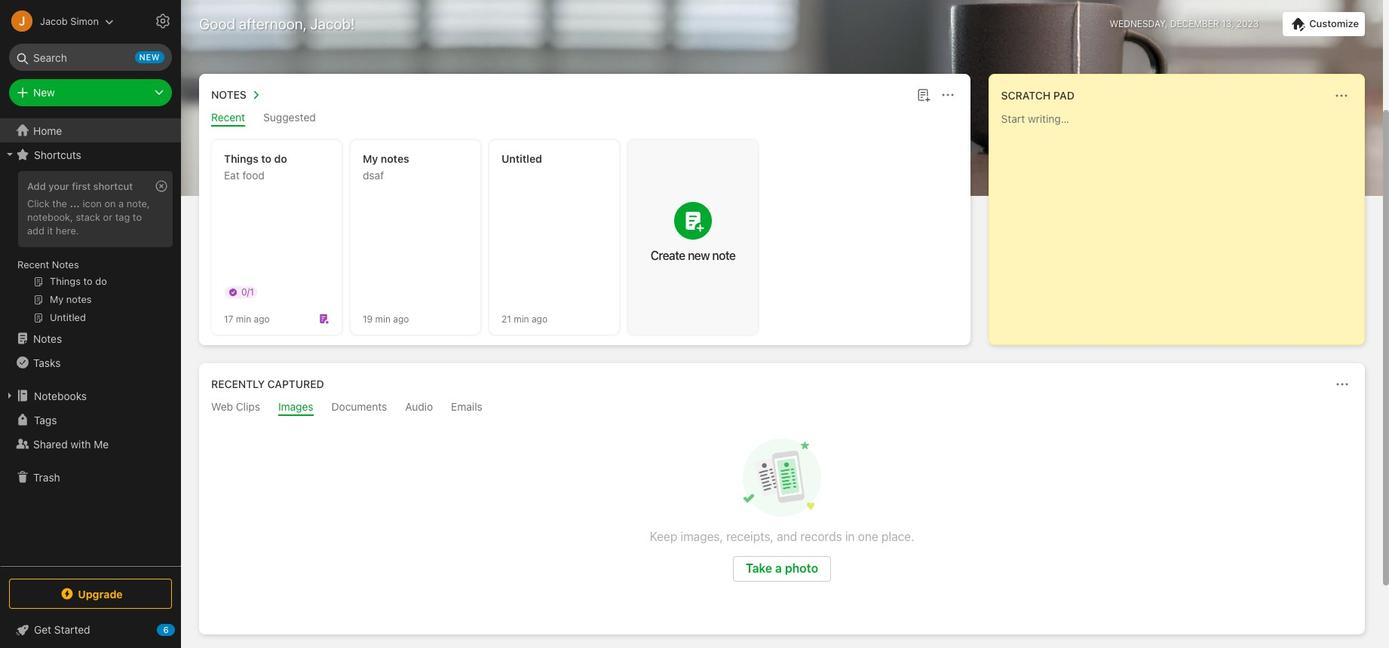 Task type: vqa. For each thing, say whether or not it's contained in the screenshot.
icon
yes



Task type: describe. For each thing, give the bounding box(es) containing it.
your
[[48, 180, 69, 192]]

simon
[[70, 15, 99, 27]]

shared with me link
[[0, 432, 180, 456]]

take
[[746, 562, 772, 575]]

scratch pad button
[[998, 87, 1075, 105]]

documents
[[332, 401, 387, 413]]

6
[[163, 625, 169, 635]]

audio tab
[[405, 401, 433, 416]]

tags
[[34, 414, 57, 427]]

things
[[224, 152, 259, 165]]

tab list for recently captured
[[202, 401, 1362, 416]]

tasks
[[33, 356, 61, 369]]

17 min ago
[[224, 313, 270, 325]]

recently
[[211, 378, 265, 391]]

scratch pad
[[1001, 89, 1075, 102]]

dsaf
[[363, 169, 384, 182]]

19
[[363, 313, 373, 325]]

emails
[[451, 401, 483, 413]]

me
[[94, 438, 109, 451]]

afternoon,
[[239, 15, 307, 32]]

ago for 17 min ago
[[254, 313, 270, 325]]

my
[[363, 152, 378, 165]]

recently captured
[[211, 378, 324, 391]]

create new note
[[651, 249, 736, 262]]

Help and Learning task checklist field
[[0, 618, 181, 643]]

documents tab
[[332, 401, 387, 416]]

note,
[[127, 198, 150, 210]]

on
[[104, 198, 116, 210]]

images tab
[[278, 401, 313, 416]]

things to do eat food
[[224, 152, 287, 182]]

take a photo button
[[733, 557, 831, 582]]

jacob
[[40, 15, 68, 27]]

notebooks link
[[0, 384, 180, 408]]

notes link
[[0, 327, 180, 351]]

notes inside button
[[211, 88, 247, 101]]

recent for recent
[[211, 111, 245, 124]]

suggested tab
[[263, 111, 316, 127]]

get started
[[34, 624, 90, 637]]

trash link
[[0, 465, 180, 490]]

recent notes
[[17, 259, 79, 271]]

tags button
[[0, 408, 180, 432]]

17
[[224, 313, 233, 325]]

tree containing home
[[0, 118, 181, 566]]

untitled
[[502, 152, 542, 165]]

2023
[[1237, 18, 1259, 29]]

clips
[[236, 401, 260, 413]]

click the ...
[[27, 198, 80, 210]]

21
[[502, 313, 511, 325]]

december
[[1170, 18, 1219, 29]]

create new note button
[[628, 140, 758, 335]]

new
[[33, 86, 55, 99]]

13,
[[1222, 18, 1234, 29]]

tab list for notes
[[202, 111, 967, 127]]

trash
[[33, 471, 60, 484]]

records
[[801, 530, 842, 544]]

19 min ago
[[363, 313, 409, 325]]

wednesday, december 13, 2023
[[1110, 18, 1259, 29]]

here.
[[56, 225, 79, 237]]

shortcut
[[93, 180, 133, 192]]

new inside search field
[[139, 52, 160, 62]]

note
[[712, 249, 736, 262]]

notes button
[[208, 86, 265, 104]]

pad
[[1054, 89, 1075, 102]]

...
[[70, 198, 80, 210]]

more actions image for scratch pad
[[1333, 87, 1351, 105]]

images
[[278, 401, 313, 413]]

in
[[845, 530, 855, 544]]

my notes dsaf
[[363, 152, 409, 182]]

Start writing… text field
[[1001, 112, 1364, 333]]

first
[[72, 180, 91, 192]]

new inside button
[[688, 249, 710, 262]]

get
[[34, 624, 51, 637]]

more actions image
[[939, 86, 957, 104]]

do
[[274, 152, 287, 165]]

create
[[651, 249, 685, 262]]

21 min ago
[[502, 313, 548, 325]]

tasks button
[[0, 351, 180, 375]]

customize
[[1310, 17, 1359, 29]]

good afternoon, jacob!
[[199, 15, 355, 32]]

web clips tab
[[211, 401, 260, 416]]

recent for recent notes
[[17, 259, 49, 271]]

upgrade
[[78, 588, 123, 601]]

more actions image for recently captured
[[1334, 376, 1352, 394]]

web
[[211, 401, 233, 413]]

min for 19
[[375, 313, 391, 325]]

shortcuts button
[[0, 143, 180, 167]]

shared
[[33, 438, 68, 451]]



Task type: locate. For each thing, give the bounding box(es) containing it.
Account field
[[0, 6, 114, 36]]

or
[[103, 211, 112, 223]]

2 min from the left
[[375, 313, 391, 325]]

to inside things to do eat food
[[261, 152, 272, 165]]

recent tab panel
[[199, 127, 970, 345]]

and
[[777, 530, 797, 544]]

min for 21
[[514, 313, 529, 325]]

click
[[27, 198, 50, 210]]

new
[[139, 52, 160, 62], [688, 249, 710, 262]]

0/1
[[241, 287, 254, 298]]

notes inside 'link'
[[33, 332, 62, 345]]

0 vertical spatial new
[[139, 52, 160, 62]]

emails tab
[[451, 401, 483, 416]]

it
[[47, 225, 53, 237]]

tab list containing web clips
[[202, 401, 1362, 416]]

1 vertical spatial tab list
[[202, 401, 1362, 416]]

1 horizontal spatial min
[[375, 313, 391, 325]]

receipts,
[[726, 530, 774, 544]]

tab list
[[202, 111, 967, 127], [202, 401, 1362, 416]]

0 horizontal spatial to
[[133, 211, 142, 223]]

0 horizontal spatial min
[[236, 313, 251, 325]]

suggested
[[263, 111, 316, 124]]

More actions field
[[937, 84, 958, 106], [1331, 85, 1352, 106], [1332, 374, 1353, 395]]

1 horizontal spatial new
[[688, 249, 710, 262]]

0 vertical spatial notes
[[211, 88, 247, 101]]

0 horizontal spatial ago
[[254, 313, 270, 325]]

recent down notes button
[[211, 111, 245, 124]]

min right 19 at the left of page
[[375, 313, 391, 325]]

stack
[[76, 211, 100, 223]]

started
[[54, 624, 90, 637]]

1 horizontal spatial a
[[775, 562, 782, 575]]

web clips
[[211, 401, 260, 413]]

more actions field for scratch pad
[[1331, 85, 1352, 106]]

1 ago from the left
[[254, 313, 270, 325]]

the
[[52, 198, 67, 210]]

0 vertical spatial more actions image
[[1333, 87, 1351, 105]]

notes
[[381, 152, 409, 165]]

add
[[27, 180, 46, 192]]

shared with me
[[33, 438, 109, 451]]

recent down add
[[17, 259, 49, 271]]

notes up tasks
[[33, 332, 62, 345]]

recent tab
[[211, 111, 245, 127]]

ago for 19 min ago
[[393, 313, 409, 325]]

recent
[[211, 111, 245, 124], [17, 259, 49, 271]]

ago right 19 at the left of page
[[393, 313, 409, 325]]

tab list containing recent
[[202, 111, 967, 127]]

upgrade button
[[9, 579, 172, 609]]

eat
[[224, 169, 240, 182]]

icon on a note, notebook, stack or tag to add it here.
[[27, 198, 150, 237]]

to left do
[[261, 152, 272, 165]]

shortcuts
[[34, 148, 81, 161]]

1 horizontal spatial ago
[[393, 313, 409, 325]]

tag
[[115, 211, 130, 223]]

a right take
[[775, 562, 782, 575]]

3 ago from the left
[[532, 313, 548, 325]]

settings image
[[154, 12, 172, 30]]

1 horizontal spatial recent
[[211, 111, 245, 124]]

1 vertical spatial notes
[[52, 259, 79, 271]]

2 tab list from the top
[[202, 401, 1362, 416]]

new search field
[[20, 44, 164, 71]]

keep
[[650, 530, 678, 544]]

place.
[[882, 530, 915, 544]]

1 vertical spatial a
[[775, 562, 782, 575]]

new left note
[[688, 249, 710, 262]]

Search text field
[[20, 44, 161, 71]]

1 tab list from the top
[[202, 111, 967, 127]]

icon
[[83, 198, 102, 210]]

1 vertical spatial more actions image
[[1334, 376, 1352, 394]]

click to collapse image
[[175, 621, 187, 639]]

min right 17
[[236, 313, 251, 325]]

new down settings icon at the left of page
[[139, 52, 160, 62]]

2 ago from the left
[[393, 313, 409, 325]]

notes
[[211, 88, 247, 101], [52, 259, 79, 271], [33, 332, 62, 345]]

expand notebooks image
[[4, 390, 16, 402]]

jacob!
[[310, 15, 355, 32]]

ago right 21 at the left of page
[[532, 313, 548, 325]]

a inside icon on a note, notebook, stack or tag to add it here.
[[119, 198, 124, 210]]

good
[[199, 15, 235, 32]]

notes inside group
[[52, 259, 79, 271]]

0 vertical spatial tab list
[[202, 111, 967, 127]]

recently captured button
[[208, 376, 324, 394]]

0 vertical spatial a
[[119, 198, 124, 210]]

notes up recent tab
[[211, 88, 247, 101]]

min for 17
[[236, 313, 251, 325]]

0 horizontal spatial new
[[139, 52, 160, 62]]

group
[[0, 167, 180, 333]]

1 horizontal spatial to
[[261, 152, 272, 165]]

a inside button
[[775, 562, 782, 575]]

ago down 0/1
[[254, 313, 270, 325]]

2 horizontal spatial min
[[514, 313, 529, 325]]

0 horizontal spatial recent
[[17, 259, 49, 271]]

jacob simon
[[40, 15, 99, 27]]

wednesday,
[[1110, 18, 1168, 29]]

group containing add your first shortcut
[[0, 167, 180, 333]]

to
[[261, 152, 272, 165], [133, 211, 142, 223]]

1 vertical spatial recent
[[17, 259, 49, 271]]

2 vertical spatial notes
[[33, 332, 62, 345]]

more actions image
[[1333, 87, 1351, 105], [1334, 376, 1352, 394]]

1 min from the left
[[236, 313, 251, 325]]

with
[[71, 438, 91, 451]]

take a photo
[[746, 562, 818, 575]]

customize button
[[1283, 12, 1365, 36]]

a right on
[[119, 198, 124, 210]]

audio
[[405, 401, 433, 413]]

2 horizontal spatial ago
[[532, 313, 548, 325]]

one
[[858, 530, 878, 544]]

recent inside tab list
[[211, 111, 245, 124]]

photo
[[785, 562, 818, 575]]

0 horizontal spatial a
[[119, 198, 124, 210]]

notebook,
[[27, 211, 73, 223]]

new button
[[9, 79, 172, 106]]

tree
[[0, 118, 181, 566]]

3 min from the left
[[514, 313, 529, 325]]

ago
[[254, 313, 270, 325], [393, 313, 409, 325], [532, 313, 548, 325]]

0 vertical spatial to
[[261, 152, 272, 165]]

add
[[27, 225, 44, 237]]

to inside icon on a note, notebook, stack or tag to add it here.
[[133, 211, 142, 223]]

ago for 21 min ago
[[532, 313, 548, 325]]

home
[[33, 124, 62, 137]]

images,
[[681, 530, 723, 544]]

1 vertical spatial to
[[133, 211, 142, 223]]

min
[[236, 313, 251, 325], [375, 313, 391, 325], [514, 313, 529, 325]]

scratch
[[1001, 89, 1051, 102]]

min right 21 at the left of page
[[514, 313, 529, 325]]

more actions field for recently captured
[[1332, 374, 1353, 395]]

notes down the here.
[[52, 259, 79, 271]]

recent inside group
[[17, 259, 49, 271]]

captured
[[268, 378, 324, 391]]

home link
[[0, 118, 181, 143]]

to down note,
[[133, 211, 142, 223]]

notebooks
[[34, 390, 87, 402]]

1 vertical spatial new
[[688, 249, 710, 262]]

images tab panel
[[199, 416, 1365, 635]]

0 vertical spatial recent
[[211, 111, 245, 124]]

food
[[242, 169, 265, 182]]



